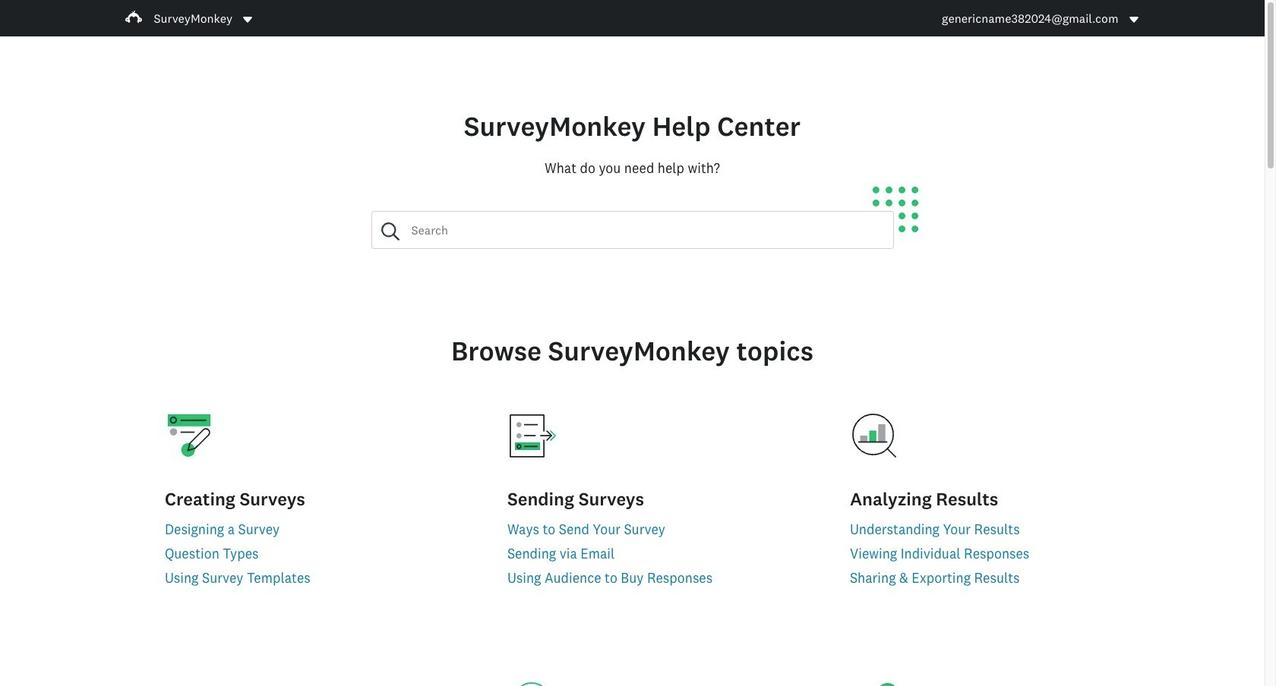 Task type: describe. For each thing, give the bounding box(es) containing it.
search image
[[381, 223, 399, 241]]



Task type: locate. For each thing, give the bounding box(es) containing it.
open image
[[242, 13, 254, 25], [1128, 13, 1140, 25], [243, 16, 252, 22], [1130, 16, 1139, 22]]

search image
[[381, 223, 399, 241]]

Search text field
[[399, 212, 893, 248]]



